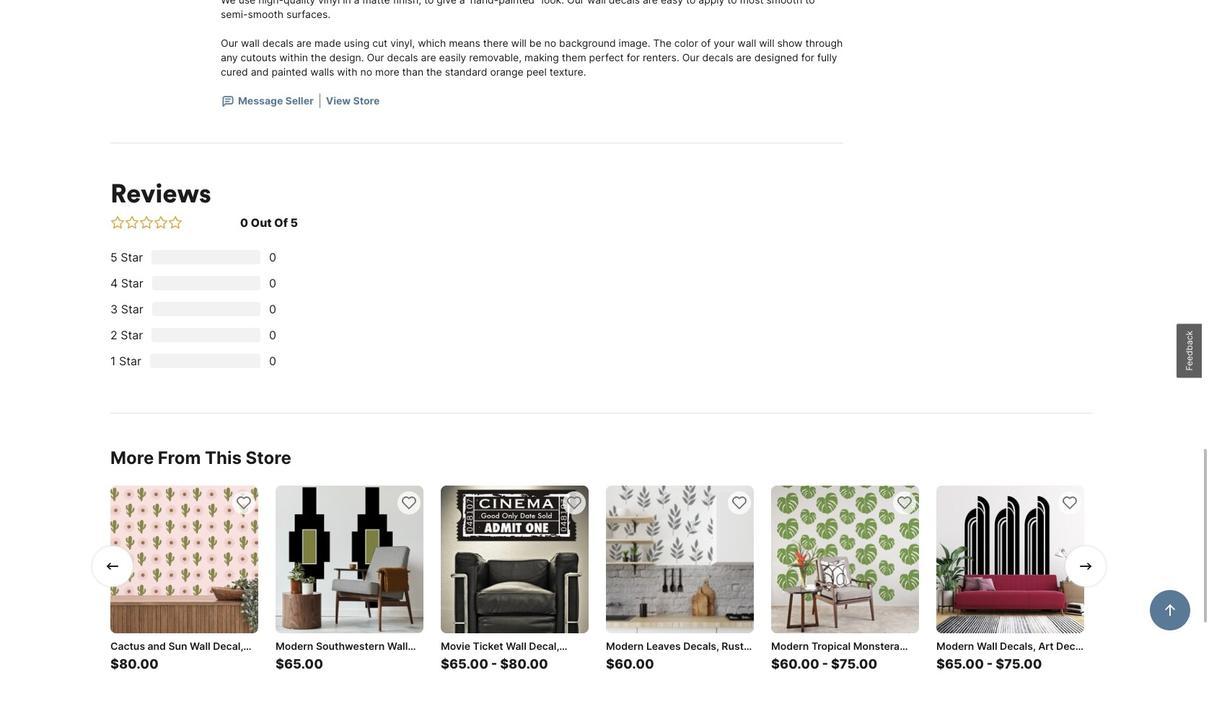Task type: vqa. For each thing, say whether or not it's contained in the screenshot.
Star for 1 Star
yes



Task type: locate. For each thing, give the bounding box(es) containing it.
0 horizontal spatial 60.00
[[615, 657, 654, 672]]

2 $ from the left
[[276, 657, 284, 672]]

2 favorite image from the left
[[1061, 495, 1078, 512]]

- for $ 65.00 - $75.00
[[987, 657, 993, 672]]

0 horizontal spatial store
[[246, 448, 291, 469]]

$80.00
[[500, 657, 548, 672]]

0 out of 5
[[240, 216, 298, 230]]

3 favorite image from the left
[[731, 495, 748, 512]]

$75.00 for $ 60.00 - $75.00
[[831, 657, 877, 672]]

2 65.00 from the left
[[449, 657, 488, 672]]

star for 4 star
[[121, 276, 143, 291]]

0 for 3 star
[[269, 302, 276, 317]]

favorite image for $ 65.00 - $80.00
[[566, 495, 583, 512]]

1 favorite image from the left
[[566, 495, 583, 512]]

more from this store
[[110, 448, 291, 469]]

0 for 4 star
[[269, 276, 276, 291]]

1 horizontal spatial $75.00
[[996, 657, 1042, 672]]

5 star
[[110, 250, 143, 265]]

view
[[326, 95, 351, 107]]

favorite image
[[235, 495, 252, 512], [400, 495, 418, 512], [731, 495, 748, 512], [896, 495, 913, 512]]

60.00
[[615, 657, 654, 672], [780, 657, 819, 672]]

4 $ from the left
[[606, 657, 615, 672]]

star up the "4 star"
[[121, 250, 143, 265]]

1 60.00 from the left
[[615, 657, 654, 672]]

- for $ 60.00 - $75.00
[[822, 657, 828, 672]]

3
[[110, 302, 118, 317]]

seller
[[285, 95, 314, 107]]

this
[[205, 448, 242, 469]]

3 - from the left
[[987, 657, 993, 672]]

2 star
[[110, 328, 143, 343]]

5 $ from the left
[[771, 657, 780, 672]]

1 horizontal spatial 60.00
[[780, 657, 819, 672]]

5 up 4
[[110, 250, 117, 265]]

$ for $ 60.00
[[606, 657, 615, 672]]

out
[[251, 216, 272, 230]]

6 $ from the left
[[936, 657, 945, 672]]

80.00
[[119, 657, 159, 672]]

product name is modern leaves decals, rustic wall decor, woodland leaf wall decal, nature wall decals, rustic farmhouse decor, botanical wall decal image
[[606, 486, 754, 634]]

product name is cactus and sun wall decal, desert themed decor, removable southwestern vinyl decals, boho succulent wall decor image
[[110, 486, 258, 634]]

more
[[110, 448, 154, 469]]

2 - from the left
[[822, 657, 828, 672]]

$
[[110, 657, 119, 672], [276, 657, 284, 672], [441, 657, 449, 672], [606, 657, 615, 672], [771, 657, 780, 672], [936, 657, 945, 672]]

1 favorite image from the left
[[235, 495, 252, 512]]

star right 2
[[121, 328, 143, 343]]

favorite image for $ 65.00 - $75.00
[[1061, 495, 1078, 512]]

star for 1 star
[[119, 354, 141, 369]]

0 horizontal spatial $75.00
[[831, 657, 877, 672]]

3 star
[[110, 302, 143, 317]]

4
[[110, 276, 118, 291]]

3 65.00 from the left
[[945, 657, 984, 672]]

$75.00
[[831, 657, 877, 672], [996, 657, 1042, 672]]

tabler image
[[139, 216, 154, 230], [154, 216, 168, 230], [1077, 558, 1094, 575]]

$ for $ 65.00 - $75.00
[[936, 657, 945, 672]]

product name is modern tropical monstera leaf wall decals, beach house decor, hawaiian themed interior decor, tropical leaves, removable decal image
[[771, 486, 919, 634]]

2 favorite image from the left
[[400, 495, 418, 512]]

5
[[290, 216, 298, 230], [110, 250, 117, 265]]

message seller
[[238, 95, 314, 107]]

1 65.00 from the left
[[284, 657, 323, 672]]

2 horizontal spatial -
[[987, 657, 993, 672]]

3 $ from the left
[[441, 657, 449, 672]]

$ 65.00 - $80.00
[[441, 657, 548, 672]]

0 for 1 star
[[269, 354, 276, 369]]

0
[[240, 216, 248, 230], [269, 250, 276, 265], [269, 276, 276, 291], [269, 302, 276, 317], [269, 328, 276, 343], [269, 354, 276, 369]]

$ for $ 60.00 - $75.00
[[771, 657, 780, 672]]

star right 3
[[121, 302, 143, 317]]

-
[[491, 657, 497, 672], [822, 657, 828, 672], [987, 657, 993, 672]]

star right 4
[[121, 276, 143, 291]]

0 horizontal spatial -
[[491, 657, 497, 672]]

tabler image
[[221, 94, 235, 108], [110, 216, 125, 230], [125, 216, 139, 230], [168, 216, 183, 230], [104, 558, 121, 575]]

$ for $ 80.00
[[110, 657, 119, 672]]

2 60.00 from the left
[[780, 657, 819, 672]]

65.00
[[284, 657, 323, 672], [449, 657, 488, 672], [945, 657, 984, 672]]

1 $75.00 from the left
[[831, 657, 877, 672]]

1 horizontal spatial 5
[[290, 216, 298, 230]]

favorite image
[[566, 495, 583, 512], [1061, 495, 1078, 512]]

1 $ from the left
[[110, 657, 119, 672]]

store
[[353, 95, 380, 107], [246, 448, 291, 469]]

2 $75.00 from the left
[[996, 657, 1042, 672]]

store right view
[[353, 95, 380, 107]]

product name is movie ticket wall decal, cinema wall decal, theater wall decor, concert ticket decals, ticket stub wall decor, film festival decor image
[[441, 486, 589, 634]]

2 horizontal spatial 65.00
[[945, 657, 984, 672]]

2
[[110, 328, 117, 343]]

1 horizontal spatial 65.00
[[449, 657, 488, 672]]

star right '1'
[[119, 354, 141, 369]]

1 horizontal spatial -
[[822, 657, 828, 672]]

0 horizontal spatial 65.00
[[284, 657, 323, 672]]

60.00 for $ 60.00 - $75.00
[[780, 657, 819, 672]]

0 horizontal spatial favorite image
[[566, 495, 583, 512]]

0 vertical spatial store
[[353, 95, 380, 107]]

1 star
[[110, 354, 141, 369]]

65.00 for $ 65.00
[[284, 657, 323, 672]]

star
[[121, 250, 143, 265], [121, 276, 143, 291], [121, 302, 143, 317], [121, 328, 143, 343], [119, 354, 141, 369]]

1 horizontal spatial favorite image
[[1061, 495, 1078, 512]]

1 - from the left
[[491, 657, 497, 672]]

1 horizontal spatial store
[[353, 95, 380, 107]]

0 vertical spatial 5
[[290, 216, 298, 230]]

store right this
[[246, 448, 291, 469]]

5 right of
[[290, 216, 298, 230]]

1 vertical spatial 5
[[110, 250, 117, 265]]

product name is modern southwestern wall decals, geometric aztec wall pattern decal, boho western decal, removable bohemian decor, desert dweller decor image
[[276, 486, 423, 634]]

view store button
[[326, 94, 380, 108]]

message
[[238, 95, 283, 107]]

65.00 for $ 65.00 - $75.00
[[945, 657, 984, 672]]



Task type: describe. For each thing, give the bounding box(es) containing it.
$ for $ 65.00 - $80.00
[[441, 657, 449, 672]]

of
[[274, 216, 288, 230]]

favorite image for 65.00
[[400, 495, 418, 512]]

star for 5 star
[[121, 250, 143, 265]]

1
[[110, 354, 116, 369]]

$ 60.00
[[606, 657, 654, 672]]

favorite image for 80.00
[[235, 495, 252, 512]]

star for 2 star
[[121, 328, 143, 343]]

reviews
[[110, 177, 211, 210]]

$75.00 for $ 65.00 - $75.00
[[996, 657, 1042, 672]]

0 horizontal spatial 5
[[110, 250, 117, 265]]

4 star
[[110, 276, 143, 291]]

0 for 2 star
[[269, 328, 276, 343]]

$ 60.00 - $75.00
[[771, 657, 877, 672]]

product name is modern wall decals, art deco arches decal, geometric wall pattern, removable vinyl decals, hollywood glam decor for renters image
[[936, 486, 1084, 634]]

view store
[[326, 95, 380, 107]]

0 for 5 star
[[269, 250, 276, 265]]

favorite image for 60.00
[[731, 495, 748, 512]]

$ 65.00 - $75.00
[[936, 657, 1042, 672]]

star for 3 star
[[121, 302, 143, 317]]

65.00 for $ 65.00 - $80.00
[[449, 657, 488, 672]]

from
[[158, 448, 201, 469]]

$ 65.00
[[276, 657, 323, 672]]

- for $ 65.00 - $80.00
[[491, 657, 497, 672]]

$ for $ 65.00
[[276, 657, 284, 672]]

4 favorite image from the left
[[896, 495, 913, 512]]

store inside button
[[353, 95, 380, 107]]

1 vertical spatial store
[[246, 448, 291, 469]]

60.00 for $ 60.00
[[615, 657, 654, 672]]

$ 80.00
[[110, 657, 159, 672]]



